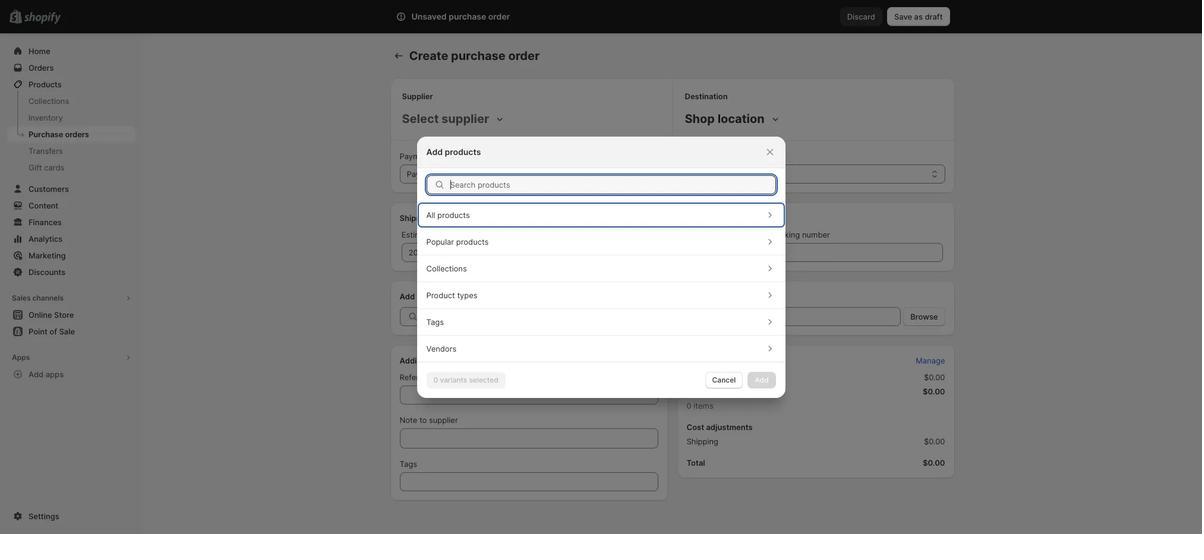 Task type: describe. For each thing, give the bounding box(es) containing it.
in
[[441, 169, 447, 179]]

purchase
[[29, 130, 63, 139]]

channels
[[32, 294, 64, 303]]

details for additional details
[[440, 356, 465, 366]]

supplier
[[429, 416, 458, 425]]

taxes
[[687, 373, 708, 382]]

estimated
[[402, 230, 438, 240]]

as
[[915, 12, 923, 21]]

carrier
[[619, 230, 643, 240]]

tags inside 'browse by' list box
[[427, 317, 444, 327]]

number for tracking number
[[803, 230, 831, 240]]

reference number
[[400, 373, 467, 382]]

search button
[[429, 7, 774, 26]]

adjustments
[[707, 423, 753, 432]]

purchase for unsaved
[[449, 11, 487, 21]]

save as draft
[[895, 12, 943, 21]]

dollars
[[695, 169, 719, 179]]

shipping carrier
[[585, 230, 643, 240]]

order for unsaved purchase order
[[489, 11, 510, 21]]

sales channels button
[[7, 290, 136, 307]]

note
[[400, 416, 418, 425]]

products link
[[7, 76, 136, 93]]

sales channels
[[12, 294, 64, 303]]

create purchase order
[[409, 49, 540, 63]]

popular products
[[427, 237, 489, 246]]

advance
[[450, 169, 481, 179]]

collections link
[[7, 93, 136, 109]]

0 vertical spatial collections
[[29, 96, 69, 106]]

popular
[[427, 237, 454, 246]]

manage button
[[909, 353, 953, 369]]

home
[[29, 46, 50, 56]]

tracking number
[[769, 230, 831, 240]]

(included)
[[710, 373, 747, 382]]

tracking
[[769, 230, 800, 240]]

inventory
[[29, 113, 63, 122]]

collections inside 'browse by' list box
[[427, 264, 467, 273]]

items
[[694, 401, 714, 411]]

inventory link
[[7, 109, 136, 126]]

shipment details
[[400, 213, 463, 223]]

gift
[[29, 163, 42, 172]]

shipment
[[400, 213, 436, 223]]

(optional)
[[457, 152, 492, 161]]

taxes (included)
[[687, 373, 747, 382]]

subtotal
[[687, 387, 719, 397]]

save
[[895, 12, 913, 21]]

us dollars (usd)
[[682, 169, 743, 179]]

payment for payment in advance
[[407, 169, 439, 179]]

product types
[[427, 290, 478, 300]]

us
[[682, 169, 693, 179]]

$0.00 for total
[[923, 458, 946, 468]]

1 horizontal spatial add
[[400, 292, 415, 301]]

create
[[409, 49, 449, 63]]

add inside dialog
[[427, 147, 443, 157]]

search
[[449, 12, 474, 21]]

settings link
[[7, 508, 136, 525]]

browse
[[911, 312, 938, 322]]

transfers link
[[7, 143, 136, 159]]

add products dialog
[[0, 136, 1203, 398]]

shopify image
[[24, 12, 61, 24]]

gift cards link
[[7, 159, 136, 176]]

1 vertical spatial add products
[[400, 292, 451, 301]]

apps
[[12, 353, 30, 362]]

products
[[29, 80, 62, 89]]

reference
[[400, 373, 437, 382]]

0 items
[[687, 401, 714, 411]]

settings
[[29, 512, 59, 521]]

discounts link
[[7, 264, 136, 281]]



Task type: vqa. For each thing, say whether or not it's contained in the screenshot.
the tags
yes



Task type: locate. For each thing, give the bounding box(es) containing it.
cards
[[44, 163, 64, 172]]

payment for payment terms (optional)
[[400, 152, 432, 161]]

discard link
[[840, 7, 883, 26]]

save as draft button
[[888, 7, 950, 26]]

$0.00 for subtotal
[[923, 387, 946, 397]]

add apps
[[29, 370, 64, 379]]

to
[[420, 416, 427, 425]]

sales
[[12, 294, 31, 303]]

apps button
[[7, 350, 136, 366]]

discounts
[[29, 268, 65, 277]]

0 vertical spatial number
[[803, 230, 831, 240]]

purchase right unsaved
[[449, 11, 487, 21]]

0 horizontal spatial number
[[439, 373, 467, 382]]

discard
[[848, 12, 876, 21]]

details
[[438, 213, 463, 223], [440, 356, 465, 366]]

cancel
[[713, 375, 736, 384]]

total
[[687, 458, 706, 468]]

vendors
[[427, 344, 457, 353]]

(usd)
[[722, 169, 743, 179]]

home link
[[7, 43, 136, 59]]

tags
[[427, 317, 444, 327], [400, 460, 417, 469]]

add left apps
[[29, 370, 44, 379]]

cost up 'taxes'
[[687, 356, 705, 366]]

2 vertical spatial add
[[29, 370, 44, 379]]

1 horizontal spatial shipping
[[687, 437, 719, 447]]

purchase orders
[[29, 130, 89, 139]]

details down 'vendors'
[[440, 356, 465, 366]]

Search products text field
[[450, 175, 776, 194]]

cost adjustments
[[687, 423, 753, 432]]

1 vertical spatial order
[[509, 49, 540, 63]]

purchase
[[449, 11, 487, 21], [451, 49, 506, 63]]

add up payment in advance
[[427, 147, 443, 157]]

2 horizontal spatial add
[[427, 147, 443, 157]]

0 vertical spatial purchase
[[449, 11, 487, 21]]

collections up product types
[[427, 264, 467, 273]]

note to supplier
[[400, 416, 458, 425]]

0 vertical spatial tags
[[427, 317, 444, 327]]

all
[[427, 210, 435, 220]]

number for reference number
[[439, 373, 467, 382]]

add products up in
[[427, 147, 481, 157]]

shipping for shipping
[[687, 437, 719, 447]]

orders
[[65, 130, 89, 139]]

shipping down cost adjustments
[[687, 437, 719, 447]]

1 vertical spatial collections
[[427, 264, 467, 273]]

additional details
[[400, 356, 465, 366]]

1 vertical spatial tags
[[400, 460, 417, 469]]

tags down product
[[427, 317, 444, 327]]

0 horizontal spatial shipping
[[585, 230, 617, 240]]

0 horizontal spatial collections
[[29, 96, 69, 106]]

transfers
[[29, 146, 63, 156]]

1 vertical spatial add
[[400, 292, 415, 301]]

products up advance
[[445, 147, 481, 157]]

payment left in
[[407, 169, 439, 179]]

additional
[[400, 356, 438, 366]]

shipping left carrier
[[585, 230, 617, 240]]

cost
[[687, 356, 705, 366], [687, 423, 705, 432]]

products
[[445, 147, 481, 157], [438, 210, 470, 220], [456, 237, 489, 246], [417, 292, 451, 301]]

1 horizontal spatial tags
[[427, 317, 444, 327]]

purchase down search
[[451, 49, 506, 63]]

add products
[[427, 147, 481, 157], [400, 292, 451, 301]]

apps
[[46, 370, 64, 379]]

product
[[427, 290, 455, 300]]

shipping
[[585, 230, 617, 240], [687, 437, 719, 447]]

unsaved purchase order
[[412, 11, 510, 21]]

0 vertical spatial order
[[489, 11, 510, 21]]

2 cost from the top
[[687, 423, 705, 432]]

supplier
[[402, 92, 433, 101]]

arrival
[[440, 230, 463, 240]]

details up arrival at the left top of the page
[[438, 213, 463, 223]]

order for create purchase order
[[509, 49, 540, 63]]

browse button
[[904, 307, 946, 326]]

1 vertical spatial number
[[439, 373, 467, 382]]

all products
[[427, 210, 470, 220]]

1 vertical spatial purchase
[[451, 49, 506, 63]]

$0.00 for shipping
[[924, 437, 946, 447]]

0 vertical spatial add
[[427, 147, 443, 157]]

0 vertical spatial add products
[[427, 147, 481, 157]]

payment in advance
[[407, 169, 481, 179]]

gift cards
[[29, 163, 64, 172]]

order
[[489, 11, 510, 21], [509, 49, 540, 63]]

cost summary
[[687, 356, 741, 366]]

browse by list box
[[417, 202, 786, 362]]

purchase orders link
[[7, 126, 136, 143]]

number down additional details
[[439, 373, 467, 382]]

0 vertical spatial cost
[[687, 356, 705, 366]]

draft
[[925, 12, 943, 21]]

number right the tracking
[[803, 230, 831, 240]]

cancel button
[[705, 372, 743, 389]]

details for shipment details
[[438, 213, 463, 223]]

0 horizontal spatial tags
[[400, 460, 417, 469]]

products up arrival at the left top of the page
[[438, 210, 470, 220]]

1 horizontal spatial number
[[803, 230, 831, 240]]

$0.00
[[924, 373, 946, 382], [923, 387, 946, 397], [924, 437, 946, 447], [923, 458, 946, 468]]

1 vertical spatial shipping
[[687, 437, 719, 447]]

add products inside dialog
[[427, 147, 481, 157]]

add left product
[[400, 292, 415, 301]]

types
[[457, 290, 478, 300]]

number
[[803, 230, 831, 240], [439, 373, 467, 382]]

cost for cost adjustments
[[687, 423, 705, 432]]

estimated arrival
[[402, 230, 463, 240]]

cost down 0 items
[[687, 423, 705, 432]]

payment terms (optional)
[[400, 152, 492, 161]]

add
[[427, 147, 443, 157], [400, 292, 415, 301], [29, 370, 44, 379]]

tags down note
[[400, 460, 417, 469]]

unsaved
[[412, 11, 447, 21]]

0 horizontal spatial add
[[29, 370, 44, 379]]

1 horizontal spatial collections
[[427, 264, 467, 273]]

0 vertical spatial payment
[[400, 152, 432, 161]]

add products left types
[[400, 292, 451, 301]]

1 cost from the top
[[687, 356, 705, 366]]

payment left terms
[[400, 152, 432, 161]]

summary
[[707, 356, 741, 366]]

0 vertical spatial details
[[438, 213, 463, 223]]

cost for cost summary
[[687, 356, 705, 366]]

terms
[[434, 152, 455, 161]]

shipping for shipping carrier
[[585, 230, 617, 240]]

0
[[687, 401, 692, 411]]

1 vertical spatial details
[[440, 356, 465, 366]]

1 vertical spatial payment
[[407, 169, 439, 179]]

0 vertical spatial shipping
[[585, 230, 617, 240]]

add apps button
[[7, 366, 136, 383]]

products left types
[[417, 292, 451, 301]]

products right "popular"
[[456, 237, 489, 246]]

purchase for create
[[451, 49, 506, 63]]

collections up the inventory
[[29, 96, 69, 106]]

manage
[[916, 356, 946, 366]]

1 vertical spatial cost
[[687, 423, 705, 432]]

destination
[[685, 92, 728, 101]]

add inside add apps button
[[29, 370, 44, 379]]

collections
[[29, 96, 69, 106], [427, 264, 467, 273]]



